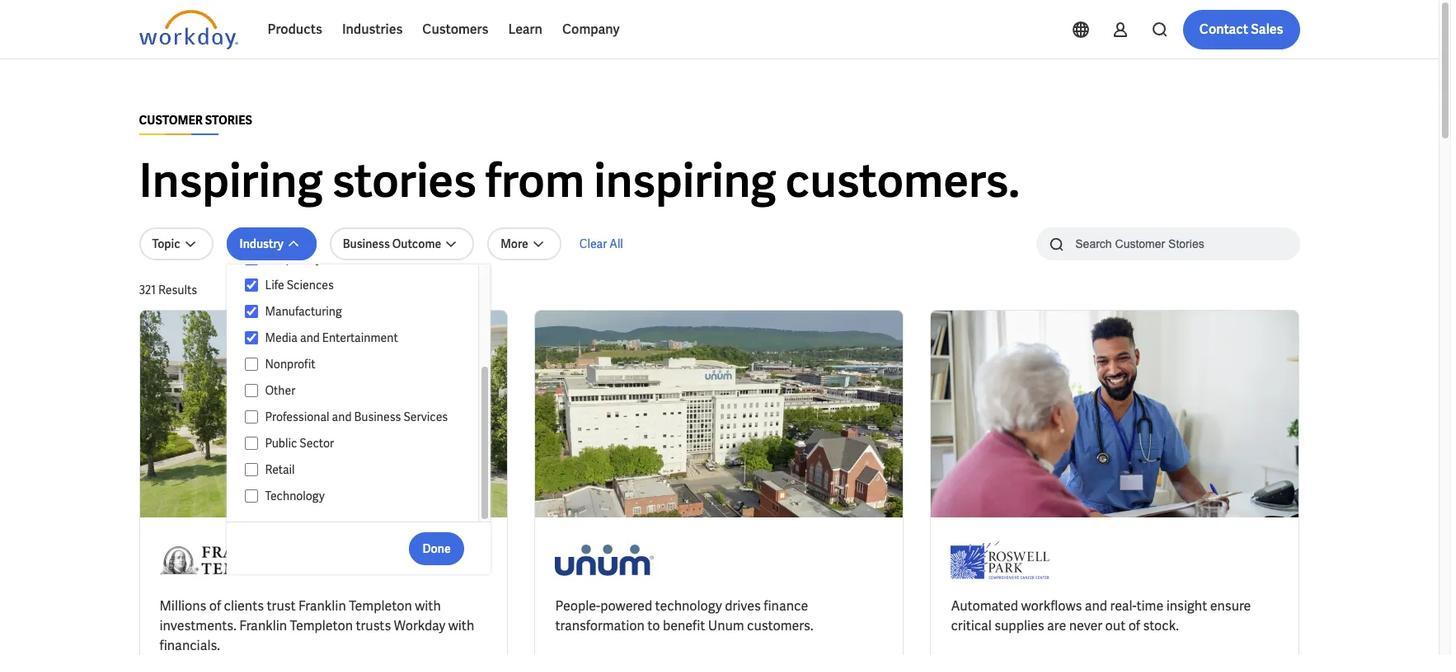 Task type: locate. For each thing, give the bounding box(es) containing it.
2 horizontal spatial and
[[1085, 598, 1108, 615]]

professional and business services
[[265, 410, 448, 425]]

customers. inside 'people-powered technology drives finance transformation to benefit unum customers.'
[[747, 618, 814, 635]]

clear all
[[580, 237, 624, 252]]

business up life sciences link
[[343, 237, 390, 252]]

franklin right trust
[[299, 598, 346, 615]]

templeton
[[349, 598, 412, 615], [290, 618, 353, 635]]

industry
[[240, 237, 284, 252]]

1 vertical spatial with
[[448, 618, 475, 635]]

and down manufacturing
[[300, 331, 320, 346]]

and up public sector 'link'
[[332, 410, 352, 425]]

services
[[404, 410, 448, 425]]

public sector link
[[259, 434, 462, 454]]

go to the homepage image
[[139, 10, 238, 49]]

unum image
[[556, 538, 655, 584]]

customer
[[139, 113, 203, 128]]

drives
[[725, 598, 761, 615]]

of up the investments.
[[209, 598, 221, 615]]

1 vertical spatial franklin
[[239, 618, 287, 635]]

0 horizontal spatial and
[[300, 331, 320, 346]]

professional
[[265, 410, 330, 425]]

and inside automated workflows and real-time insight ensure critical supplies are never out of stock.
[[1085, 598, 1108, 615]]

1 vertical spatial of
[[1129, 618, 1141, 635]]

clients
[[224, 598, 264, 615]]

templeton down trust
[[290, 618, 353, 635]]

to
[[648, 618, 660, 635]]

results
[[158, 283, 197, 298]]

hospitality
[[265, 252, 322, 266]]

public sector
[[265, 436, 334, 451]]

business
[[343, 237, 390, 252], [354, 410, 401, 425]]

contact sales
[[1200, 21, 1284, 38]]

0 vertical spatial customers.
[[786, 151, 1021, 211]]

franklin down trust
[[239, 618, 287, 635]]

None checkbox
[[245, 304, 259, 319], [245, 331, 259, 346], [245, 384, 259, 398], [245, 463, 259, 478], [245, 489, 259, 504], [245, 304, 259, 319], [245, 331, 259, 346], [245, 384, 259, 398], [245, 463, 259, 478], [245, 489, 259, 504]]

321
[[139, 283, 156, 298]]

stories
[[205, 113, 252, 128]]

products button
[[258, 10, 332, 49]]

1 horizontal spatial and
[[332, 410, 352, 425]]

contact sales link
[[1184, 10, 1301, 49]]

customers.
[[786, 151, 1021, 211], [747, 618, 814, 635]]

and
[[300, 331, 320, 346], [332, 410, 352, 425], [1085, 598, 1108, 615]]

business outcome button
[[330, 228, 474, 261]]

critical
[[951, 618, 992, 635]]

of right out
[[1129, 618, 1141, 635]]

of inside the millions of clients trust franklin templeton with investments. franklin templeton trusts workday with financials.
[[209, 598, 221, 615]]

inspiring
[[594, 151, 777, 211]]

0 horizontal spatial with
[[415, 598, 441, 615]]

0 vertical spatial of
[[209, 598, 221, 615]]

templeton up the trusts
[[349, 598, 412, 615]]

retail link
[[259, 460, 462, 480]]

franklin templeton companies, llc image
[[160, 538, 305, 584]]

business up public sector 'link'
[[354, 410, 401, 425]]

technology link
[[259, 487, 462, 507]]

trusts
[[356, 618, 391, 635]]

with right workday
[[448, 618, 475, 635]]

321 results
[[139, 283, 197, 298]]

2 vertical spatial and
[[1085, 598, 1108, 615]]

0 vertical spatial business
[[343, 237, 390, 252]]

investments.
[[160, 618, 237, 635]]

0 vertical spatial with
[[415, 598, 441, 615]]

media and entertainment
[[265, 331, 398, 346]]

stories
[[332, 151, 477, 211]]

0 horizontal spatial of
[[209, 598, 221, 615]]

1 horizontal spatial franklin
[[299, 598, 346, 615]]

nonprofit link
[[259, 355, 462, 375]]

0 horizontal spatial franklin
[[239, 618, 287, 635]]

done
[[423, 542, 451, 556]]

0 vertical spatial and
[[300, 331, 320, 346]]

business inside professional and business services link
[[354, 410, 401, 425]]

outcome
[[392, 237, 441, 252]]

roswell park comprehensive cancer center (roswell park cancer institute) image
[[951, 538, 1050, 584]]

other link
[[259, 381, 462, 401]]

1 vertical spatial customers.
[[747, 618, 814, 635]]

retail
[[265, 463, 295, 478]]

1 vertical spatial business
[[354, 410, 401, 425]]

millions of clients trust franklin templeton with investments. franklin templeton trusts workday with financials.
[[160, 598, 475, 655]]

inspiring stories from inspiring customers.
[[139, 151, 1021, 211]]

sector
[[300, 436, 334, 451]]

1 vertical spatial and
[[332, 410, 352, 425]]

1 horizontal spatial of
[[1129, 618, 1141, 635]]

stock.
[[1144, 618, 1180, 635]]

manufacturing link
[[259, 302, 462, 322]]

franklin
[[299, 598, 346, 615], [239, 618, 287, 635]]

with
[[415, 598, 441, 615], [448, 618, 475, 635]]

with up workday
[[415, 598, 441, 615]]

of
[[209, 598, 221, 615], [1129, 618, 1141, 635]]

topic
[[152, 237, 180, 252]]

from
[[486, 151, 585, 211]]

and for media
[[300, 331, 320, 346]]

never
[[1070, 618, 1103, 635]]

None checkbox
[[245, 252, 259, 266], [245, 278, 259, 293], [245, 357, 259, 372], [245, 410, 259, 425], [245, 436, 259, 451], [245, 252, 259, 266], [245, 278, 259, 293], [245, 357, 259, 372], [245, 410, 259, 425], [245, 436, 259, 451]]

and up never
[[1085, 598, 1108, 615]]



Task type: vqa. For each thing, say whether or not it's contained in the screenshot.
"OF" to the bottom
yes



Task type: describe. For each thing, give the bounding box(es) containing it.
ensure
[[1211, 598, 1252, 615]]

manufacturing
[[265, 304, 342, 319]]

trust
[[267, 598, 296, 615]]

insight
[[1167, 598, 1208, 615]]

nonprofit
[[265, 357, 316, 372]]

Search Customer Stories text field
[[1066, 229, 1268, 258]]

supplies
[[995, 618, 1045, 635]]

clear
[[580, 237, 607, 252]]

benefit
[[663, 618, 706, 635]]

out
[[1106, 618, 1126, 635]]

time
[[1137, 598, 1164, 615]]

real-
[[1111, 598, 1137, 615]]

workday
[[394, 618, 446, 635]]

people-
[[556, 598, 601, 615]]

unum
[[708, 618, 745, 635]]

automated
[[951, 598, 1019, 615]]

contact
[[1200, 21, 1249, 38]]

learn button
[[499, 10, 553, 49]]

hospitality link
[[259, 249, 462, 269]]

inspiring
[[139, 151, 323, 211]]

people-powered technology drives finance transformation to benefit unum customers.
[[556, 598, 814, 635]]

life sciences link
[[259, 276, 462, 295]]

learn
[[509, 21, 543, 38]]

automated workflows and real-time insight ensure critical supplies are never out of stock.
[[951, 598, 1252, 635]]

finance
[[764, 598, 809, 615]]

business outcome
[[343, 237, 441, 252]]

industry button
[[227, 228, 317, 261]]

millions
[[160, 598, 207, 615]]

clear all button
[[575, 228, 629, 261]]

life
[[265, 278, 284, 293]]

transformation
[[556, 618, 645, 635]]

industries button
[[332, 10, 413, 49]]

0 vertical spatial templeton
[[349, 598, 412, 615]]

customers
[[423, 21, 489, 38]]

more button
[[488, 228, 562, 261]]

public
[[265, 436, 297, 451]]

powered
[[601, 598, 653, 615]]

customers button
[[413, 10, 499, 49]]

1 vertical spatial templeton
[[290, 618, 353, 635]]

sciences
[[287, 278, 334, 293]]

life sciences
[[265, 278, 334, 293]]

company
[[563, 21, 620, 38]]

business inside business outcome button
[[343, 237, 390, 252]]

done button
[[410, 533, 464, 566]]

industries
[[342, 21, 403, 38]]

all
[[610, 237, 624, 252]]

customer stories
[[139, 113, 252, 128]]

technology
[[265, 489, 325, 504]]

financials.
[[160, 638, 220, 655]]

products
[[268, 21, 322, 38]]

other
[[265, 384, 296, 398]]

topic button
[[139, 228, 213, 261]]

media and entertainment link
[[259, 328, 462, 348]]

company button
[[553, 10, 630, 49]]

and for professional
[[332, 410, 352, 425]]

professional and business services link
[[259, 408, 462, 427]]

more
[[501, 237, 529, 252]]

entertainment
[[322, 331, 398, 346]]

sales
[[1252, 21, 1284, 38]]

of inside automated workflows and real-time insight ensure critical supplies are never out of stock.
[[1129, 618, 1141, 635]]

are
[[1048, 618, 1067, 635]]

workflows
[[1022, 598, 1083, 615]]

technology
[[655, 598, 722, 615]]

1 horizontal spatial with
[[448, 618, 475, 635]]

0 vertical spatial franklin
[[299, 598, 346, 615]]

media
[[265, 331, 298, 346]]



